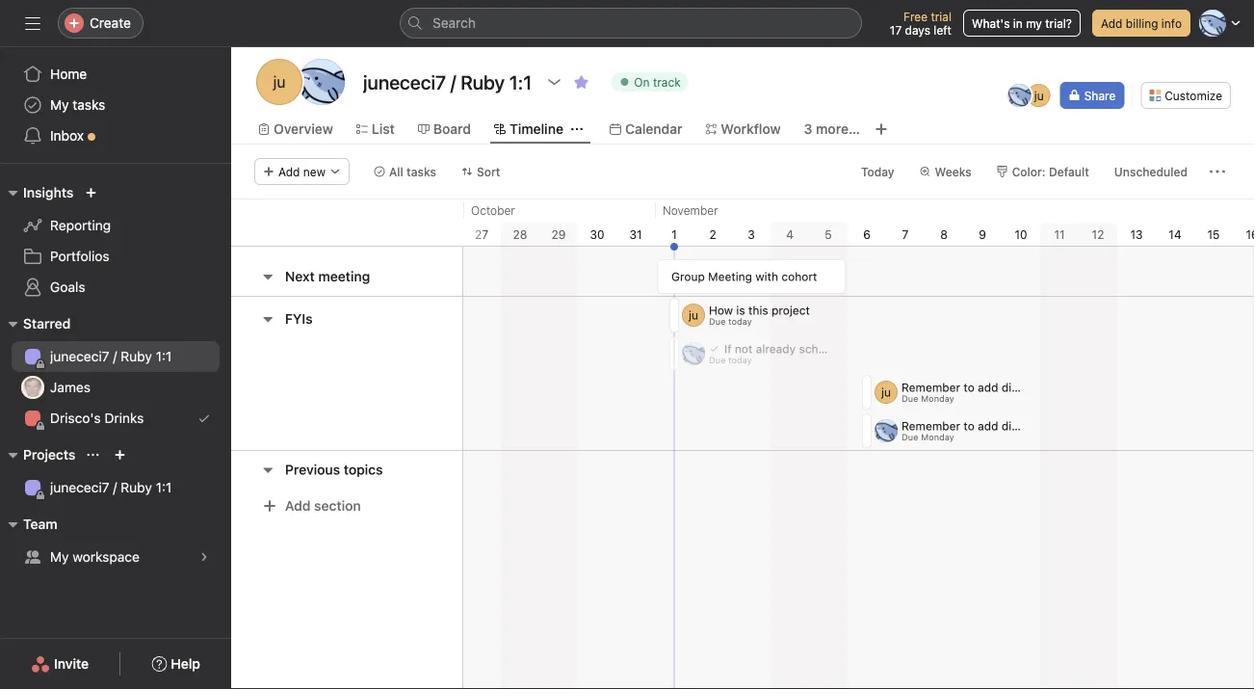 Task type: vqa. For each thing, say whether or not it's contained in the screenshot.
history
no



Task type: describe. For each thing, give the bounding box(es) containing it.
remove from starred image
[[574, 74, 589, 90]]

cohort
[[782, 270, 818, 283]]

free trial 17 days left
[[890, 10, 952, 37]]

add for add billing info
[[1101, 16, 1123, 30]]

on track button
[[603, 68, 697, 95]]

project
[[772, 303, 810, 317]]

drisco's
[[50, 410, 101, 426]]

timeline link
[[494, 119, 564, 140]]

overview link
[[258, 119, 333, 140]]

group
[[672, 270, 705, 283]]

6
[[864, 227, 871, 241]]

see details, my workspace image
[[199, 551, 210, 563]]

search list box
[[400, 8, 862, 39]]

my tasks
[[50, 97, 105, 113]]

help button
[[139, 647, 213, 681]]

november
[[663, 203, 719, 217]]

on track
[[634, 75, 681, 89]]

in
[[1014, 16, 1023, 30]]

/ for junececi7 / ruby 1:1 'link' within starred element
[[113, 348, 117, 364]]

next meeting button
[[285, 259, 370, 294]]

this
[[749, 303, 769, 317]]

due monday for ra
[[902, 432, 955, 442]]

portfolios link
[[12, 241, 220, 272]]

how is this project due today
[[709, 303, 810, 326]]

info
[[1162, 16, 1182, 30]]

list link
[[356, 119, 395, 140]]

8
[[941, 227, 948, 241]]

share
[[1085, 89, 1116, 102]]

1:1 inside projects "element"
[[156, 479, 172, 495]]

today
[[861, 165, 895, 178]]

goals
[[50, 279, 85, 295]]

drisco's drinks link
[[12, 403, 220, 434]]

my
[[1026, 16, 1043, 30]]

topics
[[344, 462, 383, 477]]

starred
[[23, 316, 71, 332]]

how
[[709, 303, 733, 317]]

16
[[1246, 227, 1255, 241]]

new image
[[85, 187, 97, 199]]

default
[[1049, 165, 1090, 178]]

inbox
[[50, 128, 84, 144]]

color: default
[[1012, 165, 1090, 178]]

to
[[797, 379, 808, 392]]

today inside how is this project due today
[[729, 316, 752, 326]]

drisco's drinks
[[50, 410, 144, 426]]

task
[[741, 392, 764, 406]]

starred button
[[0, 312, 71, 335]]

show options image
[[547, 74, 562, 90]]

board
[[433, 121, 471, 137]]

previous
[[285, 462, 340, 477]]

junececi7 for junececi7 / ruby 1:1 'link' within starred element
[[50, 348, 109, 364]]

my for my workspace
[[50, 549, 69, 565]]

1:1 inside starred element
[[156, 348, 172, 364]]

13
[[1131, 227, 1143, 241]]

my workspace link
[[12, 542, 220, 572]]

sort button
[[453, 158, 509, 185]]

3 more…
[[804, 121, 860, 137]]

add new button
[[254, 158, 350, 185]]

trial
[[931, 10, 952, 23]]

add billing info button
[[1093, 10, 1191, 37]]

projects element
[[0, 438, 231, 507]]

add billing info
[[1101, 16, 1182, 30]]

what's
[[972, 16, 1010, 30]]

new project or portfolio image
[[114, 449, 126, 461]]

ju left the share "button"
[[1035, 89, 1044, 102]]

workspace
[[73, 549, 140, 565]]

left
[[934, 23, 952, 37]]

reporting link
[[12, 210, 220, 241]]

3 for 3 more…
[[804, 121, 813, 137]]

projects button
[[0, 443, 76, 466]]

weeks button
[[911, 158, 981, 185]]

meeting
[[318, 268, 370, 284]]

hide sidebar image
[[25, 15, 40, 31]]

fyis
[[285, 311, 313, 327]]

create
[[711, 379, 834, 406]]

create
[[90, 15, 131, 31]]

fyis button
[[285, 302, 313, 336]]

insights
[[23, 185, 74, 200]]

previous topics
[[285, 462, 383, 477]]

team button
[[0, 513, 57, 536]]

2 today from the top
[[729, 355, 752, 365]]

share button
[[1061, 82, 1125, 109]]

billing
[[1126, 16, 1159, 30]]

tasks for all tasks
[[407, 165, 436, 178]]

calendar
[[625, 121, 683, 137]]

junececi7 for junececi7 / ruby 1:1 'link' in the projects "element"
[[50, 479, 109, 495]]

1
[[672, 227, 677, 241]]

ju right the to
[[882, 385, 891, 399]]

ju up overview "link"
[[273, 73, 286, 91]]

teams element
[[0, 507, 231, 576]]

on
[[634, 75, 650, 89]]

a
[[732, 392, 738, 406]]

click anywhere to create a task
[[711, 379, 834, 406]]

2 horizontal spatial ra
[[1013, 89, 1028, 102]]

10
[[1015, 227, 1028, 241]]

next
[[285, 268, 315, 284]]

october
[[471, 203, 515, 217]]

junececi7 / ruby 1:1 link inside projects "element"
[[12, 472, 220, 503]]



Task type: locate. For each thing, give the bounding box(es) containing it.
/ for junececi7 / ruby 1:1 'link' in the projects "element"
[[113, 479, 117, 495]]

junececi7 / ruby 1:1 link down new project or portfolio icon
[[12, 472, 220, 503]]

goals link
[[12, 272, 220, 303]]

/ inside projects "element"
[[113, 479, 117, 495]]

/
[[113, 348, 117, 364], [113, 479, 117, 495]]

collapse task list for the section previous topics image
[[260, 462, 276, 477]]

anywhere
[[741, 379, 794, 392]]

1 1:1 from the top
[[156, 348, 172, 364]]

29
[[552, 227, 566, 241]]

with
[[756, 270, 779, 283]]

days
[[905, 23, 931, 37]]

3 inside popup button
[[804, 121, 813, 137]]

add left new
[[278, 165, 300, 178]]

insights button
[[0, 181, 74, 204]]

ju left "how"
[[689, 308, 699, 322]]

1 junececi7 / ruby 1:1 from the top
[[50, 348, 172, 364]]

1 junececi7 / ruby 1:1 link from the top
[[12, 341, 220, 372]]

due
[[709, 316, 726, 326], [709, 355, 726, 365], [902, 393, 919, 404], [902, 432, 919, 442]]

today up click at bottom
[[729, 355, 752, 365]]

1 vertical spatial tasks
[[407, 165, 436, 178]]

0 vertical spatial my
[[50, 97, 69, 113]]

junececi7 up james
[[50, 348, 109, 364]]

all
[[389, 165, 404, 178]]

my inside teams element
[[50, 549, 69, 565]]

junececi7 / ruby 1:1
[[50, 348, 172, 364], [50, 479, 172, 495]]

2 1:1 from the top
[[156, 479, 172, 495]]

1 vertical spatial ruby
[[121, 479, 152, 495]]

1 horizontal spatial tasks
[[407, 165, 436, 178]]

monday for ra
[[921, 432, 955, 442]]

add section
[[285, 498, 361, 514]]

0 vertical spatial junececi7 / ruby 1:1 link
[[12, 341, 220, 372]]

27
[[475, 227, 489, 241]]

5
[[825, 227, 832, 241]]

due monday for ju
[[902, 393, 955, 404]]

4
[[786, 227, 794, 241]]

1 ruby from the top
[[121, 348, 152, 364]]

my workspace
[[50, 549, 140, 565]]

meeting
[[708, 270, 753, 283]]

9
[[979, 227, 987, 241]]

junececi7 / ruby 1:1 inside starred element
[[50, 348, 172, 364]]

3 more… button
[[804, 119, 860, 140]]

previous topics button
[[285, 452, 383, 487]]

tasks inside 'all tasks' dropdown button
[[407, 165, 436, 178]]

1 vertical spatial add
[[278, 165, 300, 178]]

0 vertical spatial today
[[729, 316, 752, 326]]

calendar link
[[610, 119, 683, 140]]

1 junececi7 from the top
[[50, 348, 109, 364]]

add inside "button"
[[285, 498, 311, 514]]

1 vertical spatial 3
[[748, 227, 755, 241]]

14
[[1169, 227, 1182, 241]]

ruby up drinks at the left
[[121, 348, 152, 364]]

0 horizontal spatial tasks
[[73, 97, 105, 113]]

ja
[[26, 381, 39, 394]]

trial?
[[1046, 16, 1073, 30]]

1 vertical spatial today
[[729, 355, 752, 365]]

board link
[[418, 119, 471, 140]]

3 for 3
[[748, 227, 755, 241]]

1:1 up teams element
[[156, 479, 172, 495]]

1 horizontal spatial 3
[[804, 121, 813, 137]]

add inside button
[[1101, 16, 1123, 30]]

0 horizontal spatial 3
[[748, 227, 755, 241]]

junececi7 / ruby 1:1 inside projects "element"
[[50, 479, 172, 495]]

my for my tasks
[[50, 97, 69, 113]]

1 vertical spatial monday
[[921, 432, 955, 442]]

30
[[590, 227, 605, 241]]

due inside how is this project due today
[[709, 316, 726, 326]]

0 vertical spatial tasks
[[73, 97, 105, 113]]

help
[[171, 656, 200, 672]]

1 vertical spatial junececi7
[[50, 479, 109, 495]]

overview
[[274, 121, 333, 137]]

0 vertical spatial 3
[[804, 121, 813, 137]]

1 horizontal spatial ra
[[879, 424, 894, 438]]

more actions image
[[1210, 164, 1226, 179]]

2 ruby from the top
[[121, 479, 152, 495]]

0 vertical spatial 1:1
[[156, 348, 172, 364]]

2 my from the top
[[50, 549, 69, 565]]

workflow link
[[706, 119, 781, 140]]

1:1 up drisco's drinks link
[[156, 348, 172, 364]]

junececi7 / ruby 1:1 link inside starred element
[[12, 341, 220, 372]]

ruby inside starred element
[[121, 348, 152, 364]]

ju
[[273, 73, 286, 91], [1035, 89, 1044, 102], [689, 308, 699, 322], [882, 385, 891, 399]]

2 due monday from the top
[[902, 432, 955, 442]]

tab actions image
[[571, 123, 583, 135]]

junececi7
[[50, 348, 109, 364], [50, 479, 109, 495]]

None text field
[[358, 65, 537, 99]]

workflow
[[721, 121, 781, 137]]

next meeting
[[285, 268, 370, 284]]

collapse task list for the section next meeting image
[[260, 269, 276, 284]]

2 vertical spatial add
[[285, 498, 311, 514]]

12
[[1092, 227, 1105, 241]]

add inside dropdown button
[[278, 165, 300, 178]]

customize button
[[1141, 82, 1232, 109]]

add for add new
[[278, 165, 300, 178]]

add left billing
[[1101, 16, 1123, 30]]

1 monday from the top
[[921, 393, 955, 404]]

collapse task list for the section fyis image
[[260, 311, 276, 327]]

global element
[[0, 47, 231, 163]]

1 my from the top
[[50, 97, 69, 113]]

2 junececi7 / ruby 1:1 from the top
[[50, 479, 172, 495]]

section
[[314, 498, 361, 514]]

0 vertical spatial monday
[[921, 393, 955, 404]]

31
[[630, 227, 642, 241]]

my down team
[[50, 549, 69, 565]]

invite
[[54, 656, 89, 672]]

add for add section
[[285, 498, 311, 514]]

3 left 4
[[748, 227, 755, 241]]

1 vertical spatial due monday
[[902, 432, 955, 442]]

1 due monday from the top
[[902, 393, 955, 404]]

junececi7 / ruby 1:1 down new project or portfolio icon
[[50, 479, 172, 495]]

1 / from the top
[[113, 348, 117, 364]]

inbox link
[[12, 120, 220, 151]]

my tasks link
[[12, 90, 220, 120]]

/ inside starred element
[[113, 348, 117, 364]]

junececi7 / ruby 1:1 link
[[12, 341, 220, 372], [12, 472, 220, 503]]

0 vertical spatial due monday
[[902, 393, 955, 404]]

click
[[711, 379, 738, 392]]

reporting
[[50, 217, 111, 233]]

tasks
[[73, 97, 105, 113], [407, 165, 436, 178]]

junececi7 inside starred element
[[50, 348, 109, 364]]

1 today from the top
[[729, 316, 752, 326]]

ra
[[312, 73, 332, 91], [1013, 89, 1028, 102], [879, 424, 894, 438]]

monday for ju
[[921, 393, 955, 404]]

junececi7 / ruby 1:1 up james
[[50, 348, 172, 364]]

0 vertical spatial /
[[113, 348, 117, 364]]

weeks
[[935, 165, 972, 178]]

/ down new project or portfolio icon
[[113, 479, 117, 495]]

show options, current sort, top image
[[87, 449, 99, 461]]

0 vertical spatial add
[[1101, 16, 1123, 30]]

monday
[[921, 393, 955, 404], [921, 432, 955, 442]]

color:
[[1012, 165, 1046, 178]]

2 junececi7 from the top
[[50, 479, 109, 495]]

2 junececi7 / ruby 1:1 link from the top
[[12, 472, 220, 503]]

track
[[653, 75, 681, 89]]

tasks right all
[[407, 165, 436, 178]]

1 vertical spatial junececi7 / ruby 1:1
[[50, 479, 172, 495]]

what's in my trial? button
[[964, 10, 1081, 37]]

add down previous
[[285, 498, 311, 514]]

tasks inside my tasks link
[[73, 97, 105, 113]]

invite button
[[18, 647, 101, 681]]

search button
[[400, 8, 862, 39]]

my inside global element
[[50, 97, 69, 113]]

junececi7 down the show options, current sort, top icon
[[50, 479, 109, 495]]

add section button
[[254, 489, 369, 523]]

group meeting with cohort
[[672, 270, 818, 283]]

is
[[737, 303, 746, 317]]

0 vertical spatial junececi7 / ruby 1:1
[[50, 348, 172, 364]]

tasks for my tasks
[[73, 97, 105, 113]]

more…
[[816, 121, 860, 137]]

0 vertical spatial ruby
[[121, 348, 152, 364]]

/ up drisco's drinks link
[[113, 348, 117, 364]]

add tab image
[[874, 121, 889, 137]]

search
[[433, 15, 476, 31]]

2 / from the top
[[113, 479, 117, 495]]

due today
[[709, 355, 752, 365]]

sort
[[477, 165, 501, 178]]

0 vertical spatial junececi7
[[50, 348, 109, 364]]

list
[[372, 121, 395, 137]]

create button
[[58, 8, 144, 39]]

17
[[890, 23, 902, 37]]

my up "inbox" at left
[[50, 97, 69, 113]]

1 vertical spatial /
[[113, 479, 117, 495]]

new
[[303, 165, 326, 178]]

ruby inside projects "element"
[[121, 479, 152, 495]]

junececi7 inside projects "element"
[[50, 479, 109, 495]]

2 monday from the top
[[921, 432, 955, 442]]

junececi7 / ruby 1:1 link up james
[[12, 341, 220, 372]]

1 vertical spatial junececi7 / ruby 1:1 link
[[12, 472, 220, 503]]

home
[[50, 66, 87, 82]]

7
[[903, 227, 909, 241]]

0 horizontal spatial ra
[[312, 73, 332, 91]]

1 vertical spatial 1:1
[[156, 479, 172, 495]]

ruby down new project or portfolio icon
[[121, 479, 152, 495]]

today up due today
[[729, 316, 752, 326]]

3 left more…
[[804, 121, 813, 137]]

starred element
[[0, 306, 231, 438]]

free
[[904, 10, 928, 23]]

unscheduled
[[1115, 165, 1188, 178]]

tasks down home at the left
[[73, 97, 105, 113]]

due monday
[[902, 393, 955, 404], [902, 432, 955, 442]]

1 vertical spatial my
[[50, 549, 69, 565]]

insights element
[[0, 175, 231, 306]]



